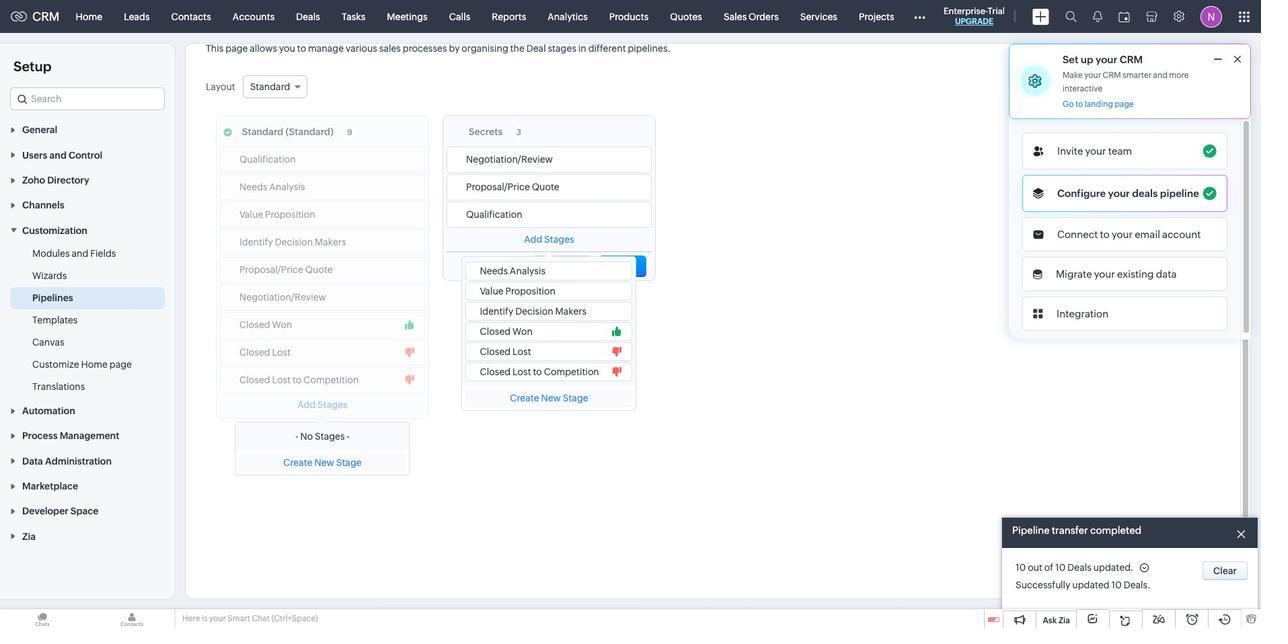 Task type: vqa. For each thing, say whether or not it's contained in the screenshot.
Communication
no



Task type: describe. For each thing, give the bounding box(es) containing it.
your right the is
[[209, 614, 226, 624]]

data
[[22, 456, 43, 467]]

customization button
[[0, 218, 175, 243]]

Search text field
[[11, 88, 164, 110]]

standard
[[250, 81, 290, 92]]

closed won
[[480, 326, 533, 337]]

closed for closed lost to competition
[[480, 367, 511, 377]]

1 vertical spatial new
[[541, 393, 561, 404]]

configure your deals pipeline
[[1057, 188, 1199, 199]]

wizards link
[[32, 269, 67, 282]]

configure
[[1057, 188, 1106, 199]]

zoho directory button
[[0, 167, 175, 192]]

marketplace
[[22, 481, 78, 492]]

1 horizontal spatial 10
[[1055, 562, 1066, 573]]

0 vertical spatial crm
[[32, 9, 60, 24]]

closed for closed lost
[[480, 346, 511, 357]]

automation
[[22, 406, 75, 416]]

Standard field
[[243, 75, 308, 98]]

in
[[578, 43, 586, 54]]

negotiation/review
[[466, 154, 553, 165]]

here is your smart chat (ctrl+space)
[[182, 614, 318, 624]]

1 vertical spatial crm
[[1120, 54, 1143, 65]]

customization region
[[0, 243, 175, 398]]

process management
[[22, 431, 119, 442]]

landing
[[1085, 100, 1113, 109]]

administration
[[45, 456, 112, 467]]

quotes
[[670, 11, 702, 22]]

zia button
[[0, 524, 175, 549]]

Other Modules field
[[905, 6, 934, 27]]

(ctrl+space)
[[271, 614, 318, 624]]

connect to your email account
[[1057, 229, 1201, 240]]

of
[[1045, 562, 1054, 573]]

clear link
[[1203, 561, 1248, 580]]

search image
[[1065, 11, 1077, 22]]

and for users and control
[[49, 150, 67, 161]]

pipeline transfer completed
[[1012, 524, 1142, 536]]

users and control
[[22, 150, 102, 161]]

pipelines
[[32, 292, 73, 303]]

team
[[1108, 145, 1132, 157]]

organising
[[462, 43, 508, 54]]

clear
[[1213, 565, 1237, 576]]

this
[[206, 43, 224, 54]]

make
[[1063, 71, 1083, 80]]

upgrade
[[955, 17, 994, 26]]

is
[[202, 614, 208, 624]]

contacts image
[[89, 609, 174, 628]]

existing
[[1117, 268, 1154, 280]]

allows
[[250, 43, 277, 54]]

zoho
[[22, 175, 45, 186]]

layout
[[206, 81, 235, 92]]

sales
[[724, 11, 747, 22]]

set
[[1063, 54, 1079, 65]]

your left email
[[1112, 229, 1133, 240]]

pipeline inside new pipeline button
[[1166, 81, 1201, 91]]

and inside set up your crm make your crm smarter and more interactive go to landing page
[[1153, 71, 1168, 80]]

0 horizontal spatial 10
[[1016, 562, 1026, 573]]

sales orders link
[[713, 0, 790, 33]]

to right "connect"
[[1100, 229, 1110, 240]]

customize home page
[[32, 359, 132, 370]]

new inside button
[[1144, 81, 1164, 91]]

crm link
[[11, 9, 60, 24]]

you
[[279, 43, 295, 54]]

chats image
[[0, 609, 85, 628]]

services
[[800, 11, 837, 22]]

0 vertical spatial create
[[510, 393, 539, 404]]

profile element
[[1193, 0, 1230, 33]]

here
[[182, 614, 200, 624]]

value proposition
[[480, 286, 556, 297]]

various
[[346, 43, 377, 54]]

value
[[480, 286, 504, 297]]

deals link
[[285, 0, 331, 33]]

chat
[[252, 614, 270, 624]]

closed lost to competition
[[480, 367, 599, 377]]

pipeline
[[1160, 188, 1199, 199]]

identify
[[480, 306, 513, 317]]

0 vertical spatial create new stage
[[510, 393, 588, 404]]

reports
[[492, 11, 526, 22]]

won
[[513, 326, 533, 337]]

analytics
[[548, 11, 588, 22]]

2 vertical spatial new
[[314, 457, 334, 468]]

accounts link
[[222, 0, 285, 33]]

more
[[1169, 71, 1189, 80]]

1 horizontal spatial stages
[[544, 234, 574, 245]]

calls link
[[438, 0, 481, 33]]

makers
[[555, 306, 587, 317]]

contacts link
[[161, 0, 222, 33]]

sales orders
[[724, 11, 779, 22]]

new pipeline button
[[1124, 75, 1215, 97]]

needs
[[480, 266, 508, 276]]

0 horizontal spatial pipeline
[[1012, 524, 1050, 536]]

lost for closed lost to competition
[[513, 367, 531, 377]]

1 horizontal spatial stage
[[563, 393, 588, 404]]

pipelines.
[[628, 43, 671, 54]]

identify decision makers
[[480, 306, 587, 317]]

new pipeline
[[1144, 81, 1201, 91]]

meetings
[[387, 11, 428, 22]]

cancel
[[546, 261, 578, 272]]

invite your team
[[1057, 145, 1132, 157]]

page inside set up your crm make your crm smarter and more interactive go to landing page
[[1115, 100, 1134, 109]]

translations
[[32, 381, 85, 392]]

to inside set up your crm make your crm smarter and more interactive go to landing page
[[1076, 100, 1083, 109]]

to left competition
[[533, 367, 542, 377]]

account
[[1162, 229, 1201, 240]]

enterprise-trial upgrade
[[944, 6, 1005, 26]]

calendar image
[[1119, 11, 1130, 22]]

0 horizontal spatial stage
[[336, 457, 362, 468]]

1 vertical spatial stages
[[315, 431, 345, 442]]

process management button
[[0, 423, 175, 448]]

search element
[[1057, 0, 1085, 33]]

1 - from the left
[[295, 431, 298, 442]]

orders
[[749, 11, 779, 22]]

save
[[612, 261, 633, 272]]



Task type: locate. For each thing, give the bounding box(es) containing it.
add stages
[[524, 234, 574, 245]]

lost
[[513, 346, 531, 357], [513, 367, 531, 377]]

0 vertical spatial page
[[226, 43, 248, 54]]

to
[[297, 43, 306, 54], [1076, 100, 1083, 109], [1100, 229, 1110, 240], [533, 367, 542, 377]]

stage
[[563, 393, 588, 404], [336, 457, 362, 468]]

0 horizontal spatial new
[[314, 457, 334, 468]]

to right go
[[1076, 100, 1083, 109]]

your left team
[[1085, 145, 1106, 157]]

directory
[[47, 175, 89, 186]]

1 horizontal spatial pipeline
[[1166, 81, 1201, 91]]

tasks
[[342, 11, 365, 22]]

closed down closed won
[[480, 346, 511, 357]]

customize home page link
[[32, 358, 132, 371]]

to right you
[[297, 43, 306, 54]]

pipeline down more
[[1166, 81, 1201, 91]]

stages right no
[[315, 431, 345, 442]]

0 horizontal spatial and
[[49, 150, 67, 161]]

2 vertical spatial crm
[[1103, 71, 1121, 80]]

2 horizontal spatial and
[[1153, 71, 1168, 80]]

0 vertical spatial new
[[1144, 81, 1164, 91]]

leads
[[124, 11, 150, 22]]

page inside the customize home page link
[[110, 359, 132, 370]]

your left deals
[[1108, 188, 1130, 199]]

your right migrate
[[1094, 268, 1115, 280]]

and left 'fields'
[[72, 248, 88, 259]]

processes
[[403, 43, 447, 54]]

your down up
[[1085, 71, 1101, 80]]

1 closed from the top
[[480, 326, 511, 337]]

by
[[449, 43, 460, 54]]

this page allows you to manage various sales processes by organising the deal stages in different pipelines.
[[206, 43, 671, 54]]

zia inside zia dropdown button
[[22, 531, 36, 542]]

2 horizontal spatial 10
[[1112, 580, 1122, 591]]

needs analysis
[[480, 266, 546, 276]]

3 closed from the top
[[480, 367, 511, 377]]

space
[[71, 506, 99, 517]]

home right customize at the left bottom of page
[[81, 359, 108, 370]]

and up new pipeline
[[1153, 71, 1168, 80]]

- no stages -
[[295, 431, 350, 442]]

crm
[[32, 9, 60, 24], [1120, 54, 1143, 65], [1103, 71, 1121, 80]]

proposition
[[506, 286, 556, 297]]

create new stage
[[510, 393, 588, 404], [283, 457, 362, 468]]

services link
[[790, 0, 848, 33]]

email
[[1135, 229, 1160, 240]]

zia
[[22, 531, 36, 542], [1059, 616, 1070, 625]]

control
[[69, 150, 102, 161]]

1 horizontal spatial page
[[226, 43, 248, 54]]

updated
[[1072, 580, 1110, 591]]

home inside customization region
[[81, 359, 108, 370]]

automation button
[[0, 398, 175, 423]]

enterprise-
[[944, 6, 988, 16]]

crm left home link
[[32, 9, 60, 24]]

customization
[[22, 225, 87, 236]]

out
[[1028, 562, 1043, 573]]

0 vertical spatial and
[[1153, 71, 1168, 80]]

closed down the 'identify'
[[480, 326, 511, 337]]

integration
[[1057, 308, 1109, 320]]

1 vertical spatial and
[[49, 150, 67, 161]]

zia down developer
[[22, 531, 36, 542]]

1 vertical spatial stage
[[336, 457, 362, 468]]

create new stage down - no stages -
[[283, 457, 362, 468]]

0 vertical spatial stage
[[563, 393, 588, 404]]

- right no
[[347, 431, 350, 442]]

management
[[60, 431, 119, 442]]

transfer
[[1052, 524, 1088, 536]]

canvas link
[[32, 335, 64, 349]]

calls
[[449, 11, 470, 22]]

successfully
[[1016, 580, 1071, 591]]

new
[[1144, 81, 1164, 91], [541, 393, 561, 404], [314, 457, 334, 468]]

0 vertical spatial lost
[[513, 346, 531, 357]]

1 vertical spatial create
[[283, 457, 313, 468]]

0 vertical spatial stages
[[544, 234, 574, 245]]

pipeline up out
[[1012, 524, 1050, 536]]

the
[[510, 43, 525, 54]]

page right landing
[[1115, 100, 1134, 109]]

updated.
[[1094, 562, 1133, 573]]

stages right add
[[544, 234, 574, 245]]

stage down - no stages -
[[336, 457, 362, 468]]

deals
[[1132, 188, 1158, 199]]

products link
[[599, 0, 659, 33]]

reports link
[[481, 0, 537, 33]]

create menu image
[[1033, 8, 1049, 25]]

0 horizontal spatial create new stage
[[283, 457, 362, 468]]

1 lost from the top
[[513, 346, 531, 357]]

0 horizontal spatial zia
[[22, 531, 36, 542]]

wizards
[[32, 270, 67, 281]]

modules and fields link
[[32, 247, 116, 260]]

lost for closed lost
[[513, 346, 531, 357]]

meetings link
[[376, 0, 438, 33]]

home left the leads link
[[76, 11, 102, 22]]

crm left smarter
[[1103, 71, 1121, 80]]

0 horizontal spatial create
[[283, 457, 313, 468]]

2 vertical spatial closed
[[480, 367, 511, 377]]

2 closed from the top
[[480, 346, 511, 357]]

0 vertical spatial deals
[[296, 11, 320, 22]]

2 horizontal spatial page
[[1115, 100, 1134, 109]]

deal
[[526, 43, 546, 54]]

1 vertical spatial home
[[81, 359, 108, 370]]

data
[[1156, 268, 1177, 280]]

contacts
[[171, 11, 211, 22]]

no
[[300, 431, 313, 442]]

2 horizontal spatial new
[[1144, 81, 1164, 91]]

deals inside deals link
[[296, 11, 320, 22]]

2 vertical spatial and
[[72, 248, 88, 259]]

add
[[524, 234, 542, 245]]

1 horizontal spatial deals
[[1068, 562, 1092, 573]]

setup
[[13, 59, 51, 74]]

and inside customization region
[[72, 248, 88, 259]]

- left no
[[295, 431, 298, 442]]

fields
[[90, 248, 116, 259]]

0 vertical spatial zia
[[22, 531, 36, 542]]

closed down closed lost
[[480, 367, 511, 377]]

1 horizontal spatial and
[[72, 248, 88, 259]]

page up automation dropdown button
[[110, 359, 132, 370]]

page right this
[[226, 43, 248, 54]]

1 horizontal spatial zia
[[1059, 616, 1070, 625]]

qualification
[[466, 209, 522, 220]]

tasks link
[[331, 0, 376, 33]]

zia right ask
[[1059, 616, 1070, 625]]

0 horizontal spatial stages
[[315, 431, 345, 442]]

projects
[[859, 11, 894, 22]]

products
[[609, 11, 649, 22]]

stage down competition
[[563, 393, 588, 404]]

0 vertical spatial pipeline
[[1166, 81, 1201, 91]]

and inside dropdown button
[[49, 150, 67, 161]]

page
[[226, 43, 248, 54], [1115, 100, 1134, 109], [110, 359, 132, 370]]

10 left out
[[1016, 562, 1026, 573]]

different
[[588, 43, 626, 54]]

deals up manage
[[296, 11, 320, 22]]

closed for closed won
[[480, 326, 511, 337]]

signals image
[[1093, 11, 1102, 22]]

new down smarter
[[1144, 81, 1164, 91]]

deals up the successfully updated 10 deals.
[[1068, 562, 1092, 573]]

1 vertical spatial zia
[[1059, 616, 1070, 625]]

process
[[22, 431, 58, 442]]

create down no
[[283, 457, 313, 468]]

create new stage down closed lost to competition
[[510, 393, 588, 404]]

1 vertical spatial deals
[[1068, 562, 1092, 573]]

2 lost from the top
[[513, 367, 531, 377]]

general button
[[0, 117, 175, 142]]

proposal/price quote
[[466, 182, 559, 192]]

and right users
[[49, 150, 67, 161]]

translations link
[[32, 380, 85, 393]]

trial
[[988, 6, 1005, 16]]

0 vertical spatial closed
[[480, 326, 511, 337]]

channels
[[22, 200, 64, 211]]

migrate
[[1056, 268, 1092, 280]]

10 down updated.
[[1112, 580, 1122, 591]]

1 vertical spatial lost
[[513, 367, 531, 377]]

zoho directory
[[22, 175, 89, 186]]

10 out of 10 deals updated.
[[1016, 562, 1133, 573]]

marketplace button
[[0, 473, 175, 499]]

go
[[1063, 100, 1074, 109]]

manage
[[308, 43, 344, 54]]

2 vertical spatial page
[[110, 359, 132, 370]]

modules
[[32, 248, 70, 259]]

create menu element
[[1024, 0, 1057, 33]]

profile image
[[1201, 6, 1222, 27]]

accounts
[[233, 11, 275, 22]]

channels button
[[0, 192, 175, 218]]

0 horizontal spatial -
[[295, 431, 298, 442]]

1 horizontal spatial -
[[347, 431, 350, 442]]

1 vertical spatial create new stage
[[283, 457, 362, 468]]

your right up
[[1096, 54, 1118, 65]]

set up your crm make your crm smarter and more interactive go to landing page
[[1063, 54, 1189, 109]]

and for modules and fields
[[72, 248, 88, 259]]

invite
[[1057, 145, 1083, 157]]

new down - no stages -
[[314, 457, 334, 468]]

1 horizontal spatial create
[[510, 393, 539, 404]]

interactive
[[1063, 84, 1103, 93]]

crm up smarter
[[1120, 54, 1143, 65]]

0 vertical spatial home
[[76, 11, 102, 22]]

new down closed lost to competition
[[541, 393, 561, 404]]

1 vertical spatial pipeline
[[1012, 524, 1050, 536]]

0 horizontal spatial deals
[[296, 11, 320, 22]]

None field
[[10, 87, 165, 110]]

0 horizontal spatial page
[[110, 359, 132, 370]]

signals element
[[1085, 0, 1111, 33]]

go to landing page link
[[1063, 100, 1134, 110]]

lost down won
[[513, 346, 531, 357]]

lost down closed lost
[[513, 367, 531, 377]]

2 - from the left
[[347, 431, 350, 442]]

1 vertical spatial page
[[1115, 100, 1134, 109]]

completed
[[1090, 524, 1142, 536]]

1 vertical spatial closed
[[480, 346, 511, 357]]

successfully updated 10 deals.
[[1016, 580, 1151, 591]]

1 horizontal spatial new
[[541, 393, 561, 404]]

create down closed lost to competition
[[510, 393, 539, 404]]

pipeline
[[1166, 81, 1201, 91], [1012, 524, 1050, 536]]

1 horizontal spatial create new stage
[[510, 393, 588, 404]]

10 right of
[[1055, 562, 1066, 573]]



